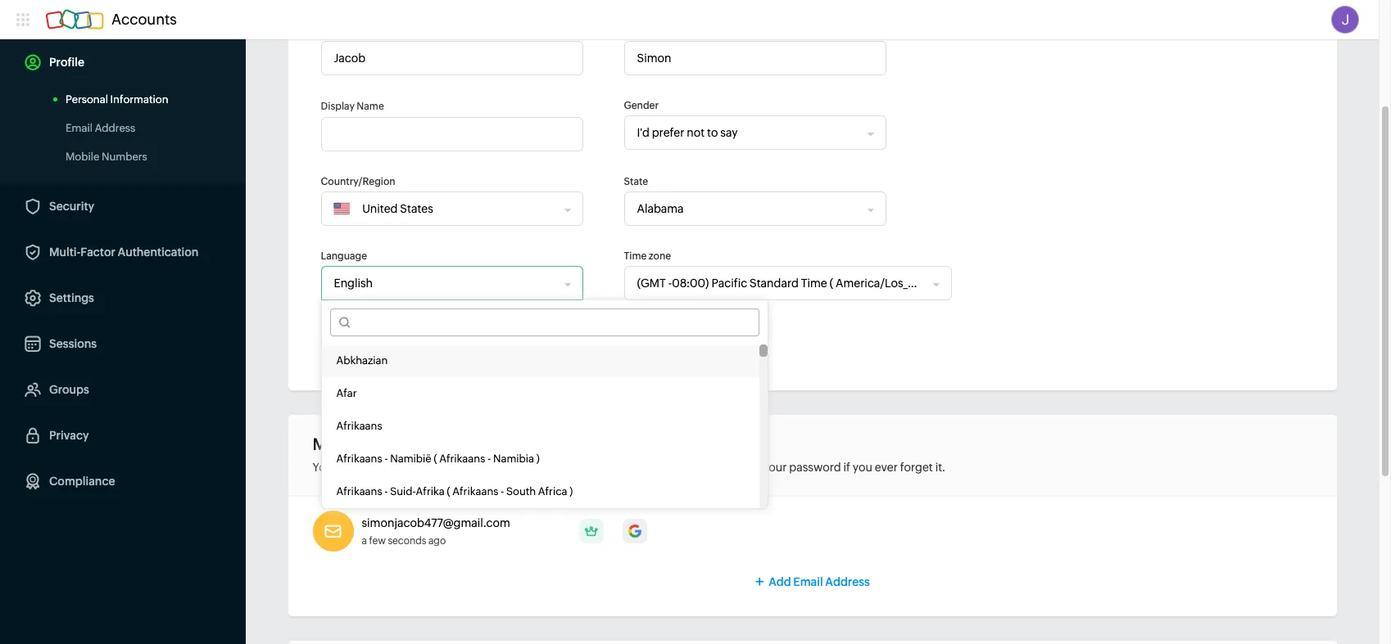 Task type: vqa. For each thing, say whether or not it's contained in the screenshot.
the your
yes



Task type: describe. For each thing, give the bounding box(es) containing it.
simonjacob477@gmail.com a few seconds ago
[[362, 517, 510, 547]]

afrikaans up afrikaans - suid-afrika ( afrikaans - south africa )
[[439, 453, 485, 466]]

afrikaans for afrikaans - suid-afrika ( afrikaans - south africa )
[[336, 486, 382, 498]]

language
[[321, 251, 367, 262]]

save
[[349, 335, 375, 348]]

display name
[[321, 101, 384, 112]]

add
[[769, 576, 791, 589]]

password
[[789, 461, 841, 475]]

primary image
[[579, 520, 604, 544]]

you
[[853, 461, 873, 475]]

privacy
[[49, 429, 89, 443]]

in
[[576, 461, 586, 475]]

accounts
[[111, 11, 177, 28]]

ago
[[429, 536, 446, 547]]

multi-
[[49, 246, 81, 259]]

email address
[[66, 122, 135, 134]]

1 your from the left
[[602, 461, 626, 475]]

0 horizontal spatial (
[[434, 453, 437, 466]]

0 vertical spatial )
[[537, 453, 540, 466]]

information
[[110, 93, 168, 106]]

email for add
[[794, 576, 823, 589]]

country/region
[[321, 176, 396, 188]]

time
[[624, 251, 647, 262]]

can
[[335, 461, 355, 475]]

suid-
[[390, 486, 416, 498]]

the
[[378, 461, 396, 475]]

my
[[313, 435, 336, 454]]

mobile
[[66, 151, 99, 163]]

africa
[[538, 486, 568, 498]]

0 horizontal spatial address
[[95, 122, 135, 134]]

name
[[357, 101, 384, 112]]

south
[[506, 486, 536, 498]]

it.
[[936, 461, 946, 475]]

gender
[[624, 100, 659, 111]]

security
[[49, 200, 94, 213]]

multi-factor authentication
[[49, 246, 199, 259]]

ever
[[875, 461, 898, 475]]

authentication
[[118, 246, 199, 259]]

- right use
[[385, 453, 388, 466]]

- left the south
[[501, 486, 504, 498]]

sign
[[551, 461, 574, 475]]

- left suid-
[[385, 486, 388, 498]]

1 vertical spatial address
[[826, 576, 870, 589]]

if
[[844, 461, 851, 475]]

addresses
[[385, 435, 466, 454]]



Task type: locate. For each thing, give the bounding box(es) containing it.
1 horizontal spatial your
[[763, 461, 787, 475]]

sessions
[[49, 338, 97, 351]]

a
[[362, 536, 367, 547]]

)
[[537, 453, 540, 466], [570, 486, 573, 498]]

address right the add
[[826, 576, 870, 589]]

factor
[[81, 246, 116, 259]]

simonjacob477@gmail.com
[[362, 517, 510, 530]]

namibia
[[493, 453, 534, 466]]

numbers
[[102, 151, 147, 163]]

address down personal information
[[95, 122, 135, 134]]

) right africa
[[570, 486, 573, 498]]

1 horizontal spatial to
[[588, 461, 599, 475]]

seconds
[[388, 536, 427, 547]]

0 vertical spatial address
[[95, 122, 135, 134]]

None field
[[625, 116, 868, 149], [350, 193, 559, 225], [625, 193, 868, 225], [322, 267, 565, 300], [625, 267, 934, 300], [625, 116, 868, 149], [350, 193, 559, 225], [625, 193, 868, 225], [322, 267, 565, 300], [625, 267, 934, 300]]

display
[[321, 101, 355, 112]]

afrikaans - namibië ( afrikaans - namibia )
[[336, 453, 540, 466]]

1 vertical spatial )
[[570, 486, 573, 498]]

afrikaans - suid-afrika ( afrikaans - south africa )
[[336, 486, 573, 498]]

following
[[398, 461, 448, 475]]

afrika
[[416, 486, 445, 498]]

afrikaans for afrikaans - namibië ( afrikaans - namibia )
[[336, 453, 382, 466]]

0 vertical spatial email
[[66, 122, 93, 134]]

( right "afrika" on the left bottom of the page
[[447, 486, 450, 498]]

1 horizontal spatial address
[[826, 576, 870, 589]]

email
[[66, 122, 93, 134], [339, 435, 382, 454], [794, 576, 823, 589]]

Search... field
[[350, 310, 759, 336]]

2 horizontal spatial email
[[794, 576, 823, 589]]

namibië
[[390, 453, 432, 466]]

afrikaans down email
[[453, 486, 499, 498]]

2 vertical spatial email
[[794, 576, 823, 589]]

-
[[385, 453, 388, 466], [488, 453, 491, 466], [385, 486, 388, 498], [501, 486, 504, 498]]

my email addresses you can use the following email addresses to sign in to your account and also to reset your password if you ever forget it.
[[313, 435, 946, 475]]

cancel button
[[422, 325, 509, 358]]

addresses
[[482, 461, 536, 475]]

1 horizontal spatial )
[[570, 486, 573, 498]]

0 horizontal spatial email
[[66, 122, 93, 134]]

afar
[[336, 388, 357, 400]]

1 vertical spatial email
[[339, 435, 382, 454]]

afrikaans right the you
[[336, 453, 382, 466]]

2 horizontal spatial to
[[721, 461, 732, 475]]

0 horizontal spatial to
[[538, 461, 549, 475]]

address
[[95, 122, 135, 134], [826, 576, 870, 589]]

profile
[[49, 56, 84, 69]]

your right reset
[[763, 461, 787, 475]]

settings
[[49, 292, 94, 305]]

afrikaans down afar
[[336, 420, 382, 433]]

email up mobile
[[66, 122, 93, 134]]

0 vertical spatial (
[[434, 453, 437, 466]]

email right the add
[[794, 576, 823, 589]]

personal information
[[66, 93, 168, 106]]

3 to from the left
[[721, 461, 732, 475]]

also
[[697, 461, 719, 475]]

your right in
[[602, 461, 626, 475]]

add email address
[[769, 576, 870, 589]]

zone
[[649, 251, 671, 262]]

abkhazian
[[336, 355, 388, 367]]

(
[[434, 453, 437, 466], [447, 486, 450, 498]]

1 vertical spatial (
[[447, 486, 450, 498]]

mobile numbers
[[66, 151, 147, 163]]

forget
[[900, 461, 933, 475]]

( right namibië
[[434, 453, 437, 466]]

None text field
[[321, 41, 583, 75], [321, 117, 583, 152], [321, 41, 583, 75], [321, 117, 583, 152]]

compliance
[[49, 475, 115, 488]]

to
[[538, 461, 549, 475], [588, 461, 599, 475], [721, 461, 732, 475]]

to right also in the right bottom of the page
[[721, 461, 732, 475]]

account
[[628, 461, 672, 475]]

1 horizontal spatial (
[[447, 486, 450, 498]]

cancel
[[446, 335, 484, 348]]

and
[[674, 461, 695, 475]]

2 to from the left
[[588, 461, 599, 475]]

1 horizontal spatial email
[[339, 435, 382, 454]]

- left namibia
[[488, 453, 491, 466]]

2 your from the left
[[763, 461, 787, 475]]

0 horizontal spatial )
[[537, 453, 540, 466]]

to left sign
[[538, 461, 549, 475]]

reset
[[734, 461, 761, 475]]

) right namibia
[[537, 453, 540, 466]]

email for my
[[339, 435, 382, 454]]

afrikaans
[[336, 420, 382, 433], [336, 453, 382, 466], [439, 453, 485, 466], [336, 486, 382, 498], [453, 486, 499, 498]]

few
[[369, 536, 386, 547]]

afrikaans for afrikaans
[[336, 420, 382, 433]]

state
[[624, 176, 648, 188]]

1 to from the left
[[538, 461, 549, 475]]

email inside my email addresses you can use the following email addresses to sign in to your account and also to reset your password if you ever forget it.
[[339, 435, 382, 454]]

use
[[357, 461, 376, 475]]

email
[[450, 461, 479, 475]]

time zone
[[624, 251, 671, 262]]

your
[[602, 461, 626, 475], [763, 461, 787, 475]]

0 horizontal spatial your
[[602, 461, 626, 475]]

save button
[[321, 325, 403, 358]]

groups
[[49, 384, 89, 397]]

personal
[[66, 93, 108, 106]]

you
[[313, 461, 333, 475]]

None text field
[[624, 41, 886, 75]]

afrikaans down use
[[336, 486, 382, 498]]

to right in
[[588, 461, 599, 475]]

email up use
[[339, 435, 382, 454]]



